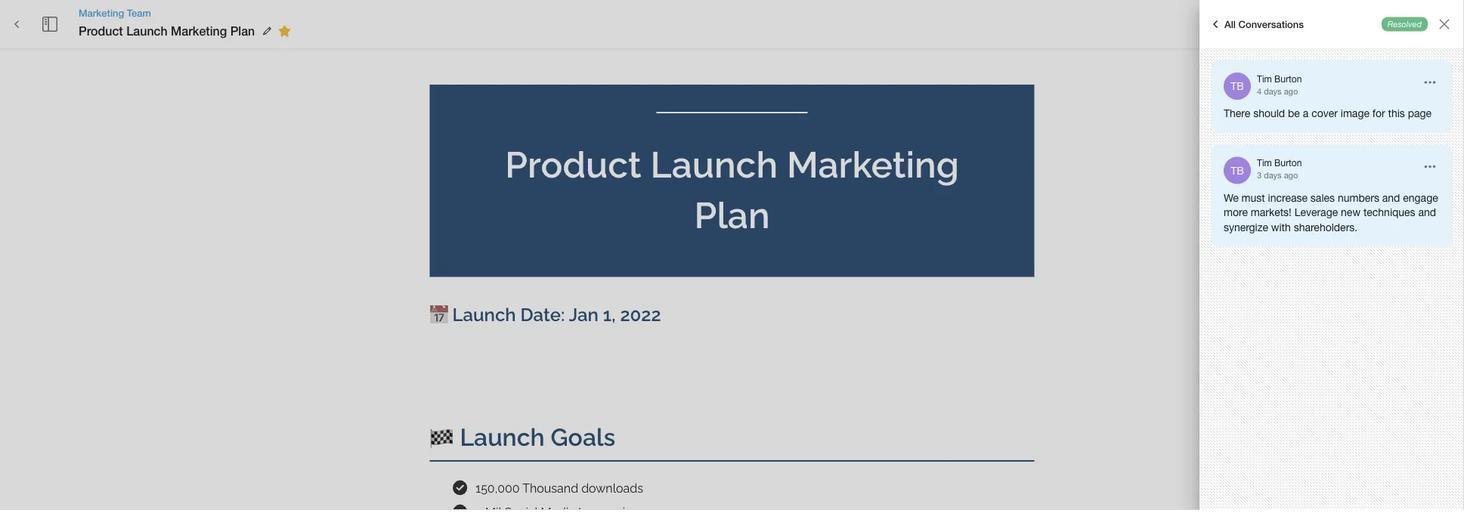 Task type: describe. For each thing, give the bounding box(es) containing it.
goals
[[551, 423, 615, 451]]

marketing team link
[[79, 6, 296, 20]]

date:
[[520, 304, 565, 325]]

tim for should
[[1257, 73, 1272, 84]]

📅 launch date: jan 1, 2022
[[430, 304, 661, 325]]

1 vertical spatial and
[[1418, 206, 1436, 219]]

0 vertical spatial product launch marketing plan
[[79, 24, 255, 38]]

tb button
[[1198, 10, 1227, 39]]

must
[[1242, 191, 1265, 204]]

🏁 launch goals
[[430, 423, 615, 451]]

should
[[1253, 107, 1285, 119]]

days for must
[[1264, 170, 1282, 180]]

marketing team
[[79, 7, 151, 18]]

3
[[1257, 170, 1262, 180]]

burton for be
[[1274, 73, 1302, 84]]

more
[[1224, 206, 1248, 219]]

launch inside 'product launch marketing plan'
[[650, 143, 778, 186]]

4
[[1257, 86, 1262, 96]]

be
[[1288, 107, 1300, 119]]

cover
[[1312, 107, 1338, 119]]

engage
[[1403, 191, 1438, 204]]

synergize
[[1224, 221, 1268, 233]]

ago for be
[[1284, 86, 1298, 96]]

image
[[1341, 107, 1370, 119]]

techniques
[[1363, 206, 1415, 219]]

we
[[1224, 191, 1239, 204]]

0 vertical spatial marketing
[[79, 7, 124, 18]]

downloads
[[581, 481, 643, 495]]

a
[[1303, 107, 1309, 119]]

there should be a cover image for this page
[[1224, 107, 1432, 119]]

new
[[1341, 206, 1361, 219]]

more button
[[1398, 13, 1446, 36]]

tim burton 3 days ago
[[1257, 158, 1302, 180]]

product inside 'product launch marketing plan'
[[505, 143, 642, 186]]

thousand
[[522, 481, 578, 495]]

1,
[[603, 304, 616, 325]]

tb inside button
[[1207, 19, 1218, 29]]



Task type: vqa. For each thing, say whether or not it's contained in the screenshot.
bottom Remove Bookmark image
no



Task type: locate. For each thing, give the bounding box(es) containing it.
2022
[[620, 304, 661, 325]]

2 vertical spatial marketing
[[787, 143, 959, 186]]

1 vertical spatial product
[[505, 143, 642, 186]]

increase
[[1268, 191, 1308, 204]]

ago
[[1284, 86, 1298, 96], [1284, 170, 1298, 180]]

0 horizontal spatial plan
[[230, 24, 255, 38]]

0 vertical spatial and
[[1382, 191, 1400, 204]]

1 horizontal spatial marketing
[[171, 24, 227, 38]]

1 horizontal spatial and
[[1418, 206, 1436, 219]]

0 vertical spatial product
[[79, 24, 123, 38]]

2 days from the top
[[1264, 170, 1282, 180]]

tb left all
[[1207, 19, 1218, 29]]

with
[[1271, 221, 1291, 233]]

0 horizontal spatial and
[[1382, 191, 1400, 204]]

burton
[[1274, 73, 1302, 84], [1274, 158, 1302, 168]]

for
[[1372, 107, 1385, 119]]

burton inside tim burton 4 days ago
[[1274, 73, 1302, 84]]

1 horizontal spatial plan
[[694, 194, 770, 236]]

launch
[[126, 24, 168, 38], [650, 143, 778, 186], [452, 304, 516, 325], [460, 423, 545, 451]]

remove favorite image
[[275, 22, 293, 40]]

tim for must
[[1257, 158, 1272, 168]]

burton up increase
[[1274, 158, 1302, 168]]

we must increase sales numbers and engage more markets! leverage new techniques and synergize with shareholders.
[[1224, 191, 1438, 233]]

conversations
[[1238, 18, 1304, 30]]

days for should
[[1264, 86, 1282, 96]]

2 ago from the top
[[1284, 170, 1298, 180]]

jan
[[569, 304, 599, 325]]

0 vertical spatial ago
[[1284, 86, 1298, 96]]

150,000 thousand downloads
[[476, 481, 643, 495]]

burton for increase
[[1274, 158, 1302, 168]]

0 vertical spatial tim
[[1257, 73, 1272, 84]]

ago for increase
[[1284, 170, 1298, 180]]

1 vertical spatial ago
[[1284, 170, 1298, 180]]

1 horizontal spatial product
[[505, 143, 642, 186]]

product
[[79, 24, 123, 38], [505, 143, 642, 186]]

and down engage
[[1418, 206, 1436, 219]]

markets!
[[1251, 206, 1292, 219]]

shareholders.
[[1294, 221, 1358, 233]]

marketing
[[79, 7, 124, 18], [171, 24, 227, 38], [787, 143, 959, 186]]

ago inside 'tim burton 3 days ago'
[[1284, 170, 1298, 180]]

0 vertical spatial burton
[[1274, 73, 1302, 84]]

0 vertical spatial plan
[[230, 24, 255, 38]]

1 burton from the top
[[1274, 73, 1302, 84]]

tim up 4
[[1257, 73, 1272, 84]]

sales
[[1311, 191, 1335, 204]]

2 tim from the top
[[1257, 158, 1272, 168]]

2 vertical spatial tb
[[1231, 164, 1244, 177]]

plan
[[230, 24, 255, 38], [694, 194, 770, 236]]

2 burton from the top
[[1274, 158, 1302, 168]]

this
[[1388, 107, 1405, 119]]

tb left 3
[[1231, 164, 1244, 177]]

0 vertical spatial days
[[1264, 86, 1282, 96]]

150,000
[[476, 481, 520, 495]]

1 tim from the top
[[1257, 73, 1272, 84]]

all conversations
[[1224, 18, 1304, 30]]

and up techniques
[[1382, 191, 1400, 204]]

tim inside 'tim burton 3 days ago'
[[1257, 158, 1272, 168]]

1 vertical spatial plan
[[694, 194, 770, 236]]

burton inside 'tim burton 3 days ago'
[[1274, 158, 1302, 168]]

days inside tim burton 4 days ago
[[1264, 86, 1282, 96]]

1 vertical spatial burton
[[1274, 158, 1302, 168]]

all conversations button
[[1203, 12, 1308, 36]]

days inside 'tim burton 3 days ago'
[[1264, 170, 1282, 180]]

tb for there
[[1231, 80, 1244, 92]]

tim up 3
[[1257, 158, 1272, 168]]

days right 3
[[1264, 170, 1282, 180]]

page
[[1408, 107, 1432, 119]]

tb
[[1207, 19, 1218, 29], [1231, 80, 1244, 92], [1231, 164, 1244, 177]]

📅
[[430, 304, 448, 325]]

0 horizontal spatial product
[[79, 24, 123, 38]]

1 vertical spatial marketing
[[171, 24, 227, 38]]

burton up 'be'
[[1274, 73, 1302, 84]]

and
[[1382, 191, 1400, 204], [1418, 206, 1436, 219]]

0 vertical spatial tb
[[1207, 19, 1218, 29]]

there
[[1224, 107, 1250, 119]]

days right 4
[[1264, 86, 1282, 96]]

all
[[1224, 18, 1236, 30]]

marketing inside 'product launch marketing plan'
[[787, 143, 959, 186]]

1 vertical spatial product launch marketing plan
[[505, 143, 968, 236]]

🏁
[[430, 423, 454, 451]]

team
[[127, 7, 151, 18]]

tb left 4
[[1231, 80, 1244, 92]]

ago up 'be'
[[1284, 86, 1298, 96]]

plan inside 'product launch marketing plan'
[[694, 194, 770, 236]]

2 horizontal spatial marketing
[[787, 143, 959, 186]]

1 days from the top
[[1264, 86, 1282, 96]]

ago up increase
[[1284, 170, 1298, 180]]

days
[[1264, 86, 1282, 96], [1264, 170, 1282, 180]]

1 horizontal spatial product launch marketing plan
[[505, 143, 968, 236]]

resolved
[[1388, 19, 1422, 29]]

0 horizontal spatial marketing
[[79, 7, 124, 18]]

1 vertical spatial tim
[[1257, 158, 1272, 168]]

tim inside tim burton 4 days ago
[[1257, 73, 1272, 84]]

0 horizontal spatial product launch marketing plan
[[79, 24, 255, 38]]

1 vertical spatial tb
[[1231, 80, 1244, 92]]

tim
[[1257, 73, 1272, 84], [1257, 158, 1272, 168]]

more
[[1410, 18, 1433, 30]]

tb for we
[[1231, 164, 1244, 177]]

tim burton 4 days ago
[[1257, 73, 1302, 96]]

numbers
[[1338, 191, 1379, 204]]

product launch marketing plan
[[79, 24, 255, 38], [505, 143, 968, 236]]

1 vertical spatial days
[[1264, 170, 1282, 180]]

1 ago from the top
[[1284, 86, 1298, 96]]

leverage
[[1294, 206, 1338, 219]]

ago inside tim burton 4 days ago
[[1284, 86, 1298, 96]]



